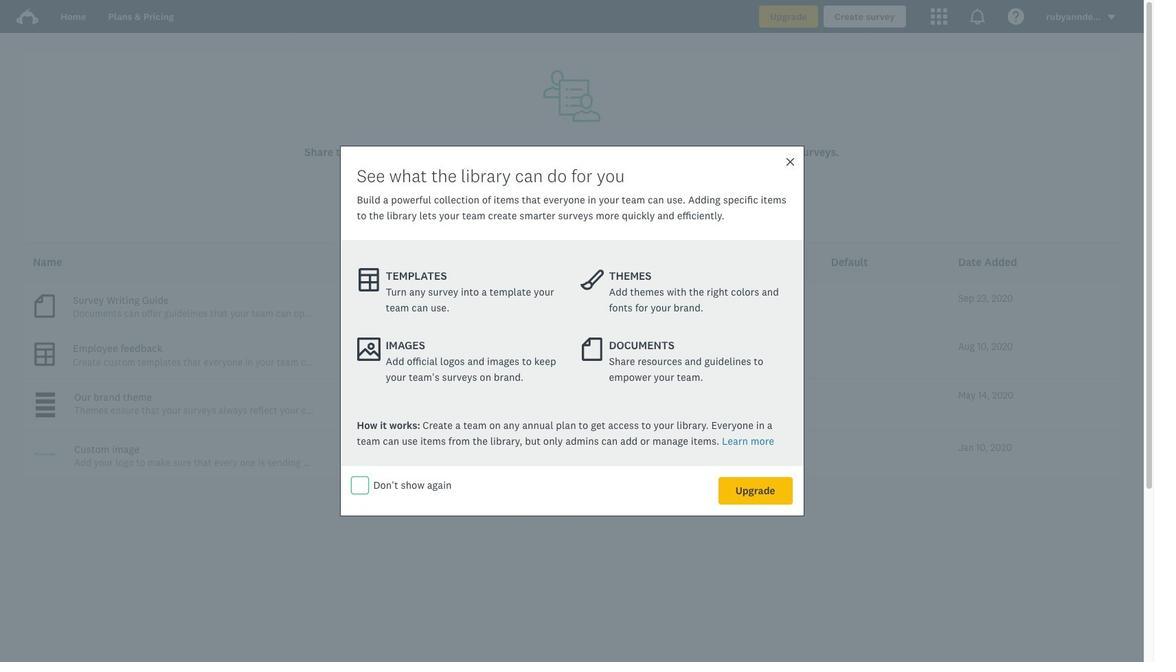 Task type: locate. For each thing, give the bounding box(es) containing it.
notification center icon image
[[970, 8, 986, 25]]

pagination element
[[22, 479, 1123, 507]]

products icon image
[[931, 8, 948, 25], [931, 8, 948, 25]]

2 brand logo image from the top
[[16, 8, 38, 25]]

0 vertical spatial document image
[[33, 293, 56, 319]]

brand logo image
[[16, 5, 38, 27], [16, 8, 38, 25]]

theme thumbnail element
[[33, 389, 58, 420]]

undefined: black element
[[36, 392, 55, 396], [36, 399, 55, 403], [36, 406, 55, 410], [36, 413, 55, 417]]

dialog
[[340, 146, 805, 516]]

document image
[[33, 293, 56, 319], [581, 338, 604, 361]]

4 undefined: black element from the top
[[36, 413, 55, 417]]

custom image image
[[33, 442, 58, 466]]

dropdown arrow icon image
[[1108, 13, 1117, 22], [1109, 15, 1116, 20]]

3 undefined: black element from the top
[[36, 406, 55, 410]]

help icon image
[[1008, 8, 1025, 25]]

1 undefined: black element from the top
[[36, 392, 55, 396]]

1 vertical spatial document image
[[581, 338, 604, 361]]

template image
[[33, 341, 56, 367]]

group
[[622, 479, 691, 507]]



Task type: vqa. For each thing, say whether or not it's contained in the screenshot.
Brush icon
yes



Task type: describe. For each thing, give the bounding box(es) containing it.
2 undefined: black element from the top
[[36, 399, 55, 403]]

x image
[[785, 157, 796, 167]]

brush image
[[581, 268, 604, 291]]

image image
[[357, 338, 381, 361]]

1 brand logo image from the top
[[16, 5, 38, 27]]

0 horizontal spatial document image
[[33, 293, 56, 319]]

1 horizontal spatial document image
[[581, 338, 604, 361]]

template image
[[357, 268, 381, 291]]



